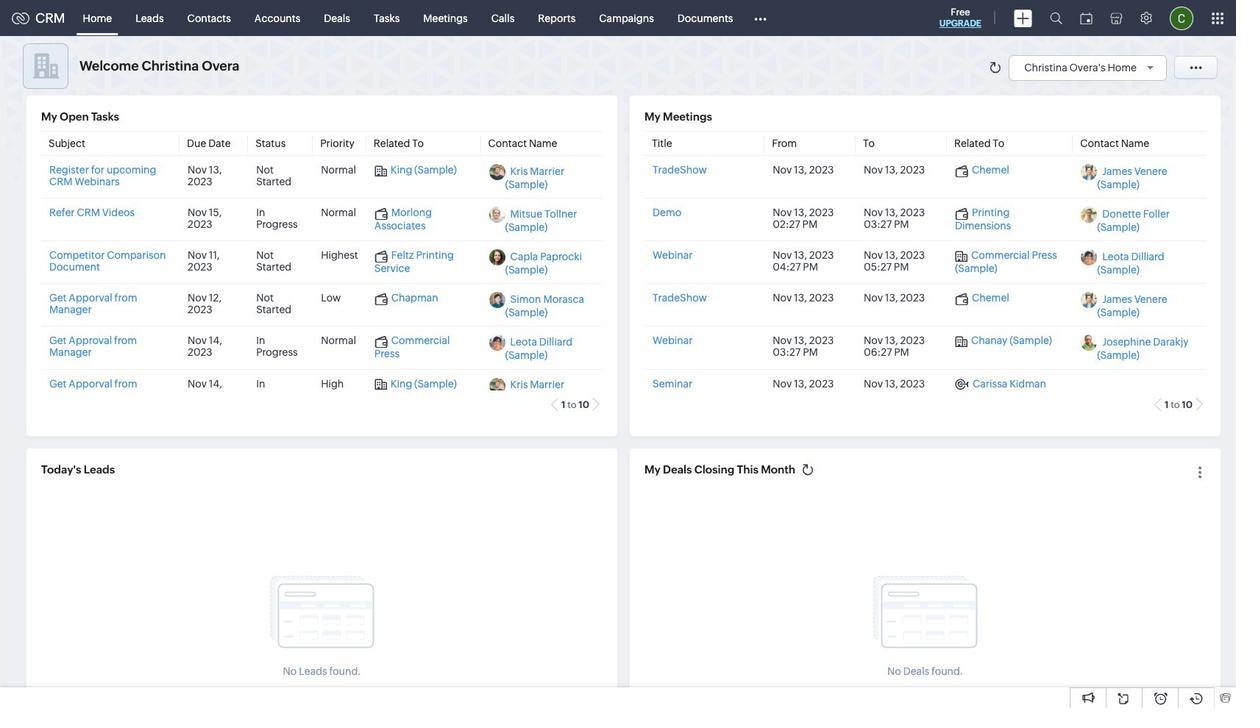 Task type: describe. For each thing, give the bounding box(es) containing it.
calendar image
[[1080, 12, 1093, 24]]

search image
[[1050, 12, 1063, 24]]

profile image
[[1170, 6, 1194, 30]]

search element
[[1041, 0, 1072, 36]]

logo image
[[12, 12, 29, 24]]



Task type: locate. For each thing, give the bounding box(es) containing it.
profile element
[[1161, 0, 1203, 36]]

create menu image
[[1014, 9, 1033, 27]]

create menu element
[[1005, 0, 1041, 36]]

Other Modules field
[[745, 6, 777, 30]]



Task type: vqa. For each thing, say whether or not it's contained in the screenshot.
Extensions
no



